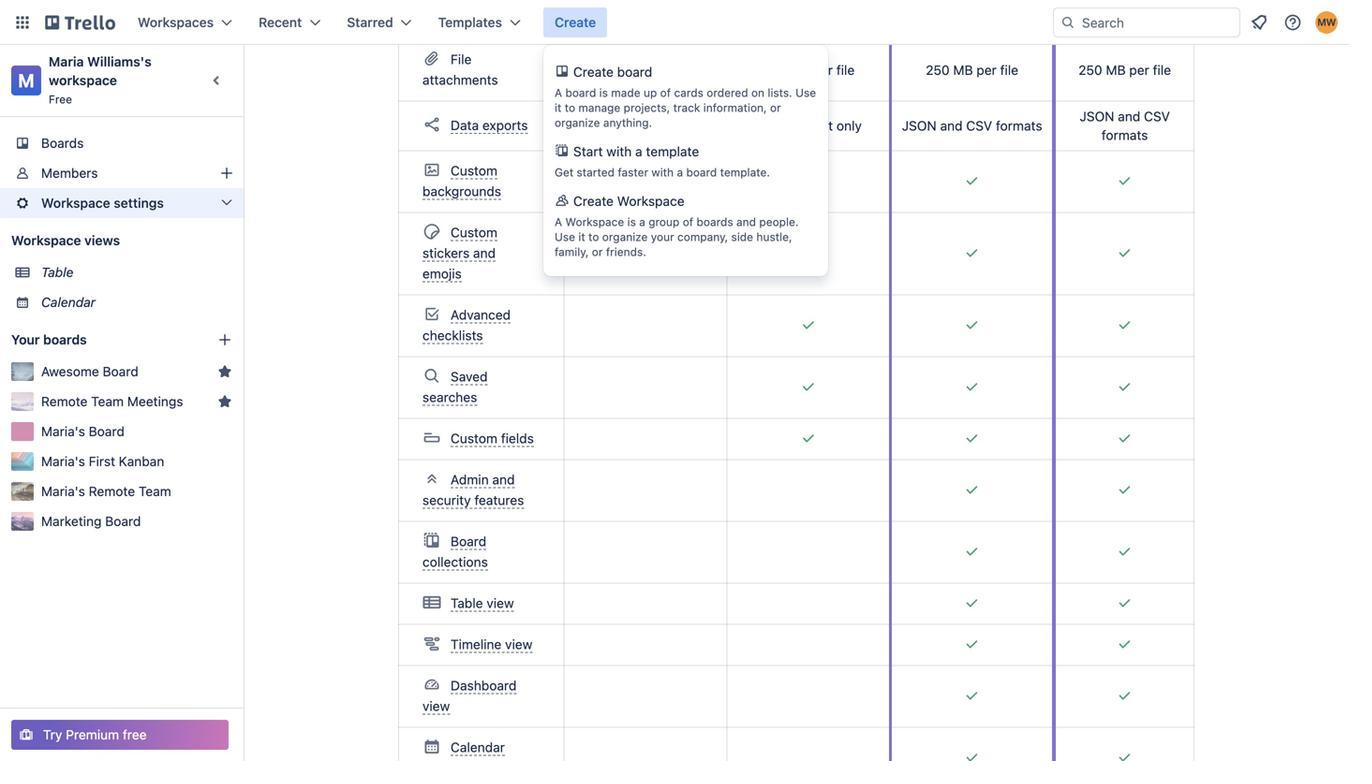 Task type: vqa. For each thing, say whether or not it's contained in the screenshot.
ADD A CARD associated with Social Media
no



Task type: locate. For each thing, give the bounding box(es) containing it.
organize up friends. on the left top of the page
[[602, 230, 648, 244]]

a down template
[[677, 166, 683, 179]]

0 vertical spatial or
[[770, 101, 781, 114]]

maria's for maria's board
[[41, 424, 85, 439]]

boards up company, on the top
[[697, 215, 733, 229]]

board for marketing board
[[105, 514, 141, 529]]

calendar
[[41, 295, 96, 310], [451, 740, 505, 756]]

table for table view
[[451, 596, 483, 611]]

2 vertical spatial board
[[686, 166, 717, 179]]

awesome board
[[41, 364, 138, 379]]

maria's for maria's remote team
[[41, 484, 85, 499]]

starred icon image for remote team meetings
[[217, 394, 232, 409]]

calendar view
[[422, 740, 505, 762]]

custom up stickers
[[451, 225, 497, 240]]

Search field
[[1075, 8, 1239, 37]]

1 250 from the left
[[762, 62, 786, 78]]

250 mb per file
[[762, 62, 855, 78], [926, 62, 1018, 78], [1078, 62, 1171, 78]]

0 horizontal spatial 250 mb per file
[[762, 62, 855, 78]]

0 vertical spatial organize
[[555, 116, 600, 129]]

0 vertical spatial it
[[555, 101, 561, 114]]

1 horizontal spatial to
[[588, 230, 599, 244]]

view for calendar view
[[422, 761, 450, 762]]

use up family,
[[555, 230, 575, 244]]

per
[[645, 62, 665, 78], [813, 62, 833, 78], [977, 62, 997, 78], [1129, 62, 1149, 78]]

2 custom from the top
[[451, 225, 497, 240]]

0 horizontal spatial boards
[[43, 332, 87, 348]]

to up family,
[[588, 230, 599, 244]]

table for table
[[41, 265, 73, 280]]

features
[[474, 493, 524, 508]]

view
[[487, 596, 514, 611], [505, 637, 532, 652], [422, 699, 450, 714], [422, 761, 450, 762]]

admin
[[451, 472, 489, 488]]

0 vertical spatial of
[[660, 86, 671, 99]]

only
[[674, 118, 699, 133], [837, 118, 862, 133]]

calendar inside the calendar view
[[451, 740, 505, 756]]

organize down 'manage'
[[555, 116, 600, 129]]

2 starred icon image from the top
[[217, 394, 232, 409]]

members
[[41, 165, 98, 181]]

use inside create board a board is made up of cards ordered on lists. use it to manage projects, track information, or organize anything.
[[795, 86, 816, 99]]

1 horizontal spatial boards
[[697, 215, 733, 229]]

maria's up marketing
[[41, 484, 85, 499]]

formats
[[996, 118, 1042, 133], [1102, 127, 1148, 143]]

0 horizontal spatial calendar
[[41, 295, 96, 310]]

organize inside create workspace a workspace is a group of boards and people. use it to organize your company, side hustle, family, or friends.
[[602, 230, 648, 244]]

get
[[555, 166, 573, 179]]

admin and security features
[[422, 472, 524, 508]]

a up faster
[[635, 144, 642, 159]]

1 vertical spatial remote
[[89, 484, 135, 499]]

mb
[[622, 62, 641, 78], [789, 62, 809, 78], [953, 62, 973, 78], [1106, 62, 1126, 78]]

board down template
[[686, 166, 717, 179]]

with
[[606, 144, 632, 159], [651, 166, 674, 179]]

of inside create workspace a workspace is a group of boards and people. use it to organize your company, side hustle, family, or friends.
[[683, 215, 693, 229]]

json format only down lists.
[[755, 118, 862, 133]]

2 maria's from the top
[[41, 454, 85, 469]]

0 horizontal spatial it
[[555, 101, 561, 114]]

custom for fields
[[451, 431, 497, 446]]

board inside button
[[103, 364, 138, 379]]

1 horizontal spatial format
[[793, 118, 833, 133]]

custom up admin
[[451, 431, 497, 446]]

team
[[91, 394, 124, 409], [139, 484, 171, 499]]

0 horizontal spatial or
[[592, 245, 603, 259]]

1 vertical spatial create
[[573, 64, 614, 80]]

or down lists.
[[770, 101, 781, 114]]

emojis
[[422, 266, 462, 282]]

1 horizontal spatial use
[[795, 86, 816, 99]]

board inside board collections
[[451, 534, 486, 549]]

view up the calendar view
[[422, 699, 450, 714]]

track
[[673, 101, 700, 114]]

view down 'dashboard view'
[[422, 761, 450, 762]]

of up company, on the top
[[683, 215, 693, 229]]

1 vertical spatial a
[[555, 215, 562, 229]]

1 file from the left
[[669, 62, 687, 78]]

1 horizontal spatial csv
[[1144, 109, 1170, 124]]

use
[[795, 86, 816, 99], [555, 230, 575, 244]]

or inside create board a board is made up of cards ordered on lists. use it to manage projects, track information, or organize anything.
[[770, 101, 781, 114]]

or inside create workspace a workspace is a group of boards and people. use it to organize your company, side hustle, family, or friends.
[[592, 245, 603, 259]]

2 vertical spatial create
[[573, 193, 614, 209]]

4 file from the left
[[1153, 62, 1171, 78]]

is inside create board a board is made up of cards ordered on lists. use it to manage projects, track information, or organize anything.
[[599, 86, 608, 99]]

0 horizontal spatial team
[[91, 394, 124, 409]]

1 vertical spatial with
[[651, 166, 674, 179]]

team down kanban
[[139, 484, 171, 499]]

0 notifications image
[[1248, 11, 1270, 34]]

csv
[[1144, 109, 1170, 124], [966, 118, 992, 133]]

calendar down 'dashboard view'
[[451, 740, 505, 756]]

0 horizontal spatial organize
[[555, 116, 600, 129]]

1 vertical spatial or
[[592, 245, 603, 259]]

0 horizontal spatial board
[[565, 86, 596, 99]]

0 vertical spatial starred icon image
[[217, 364, 232, 379]]

2 a from the top
[[555, 215, 562, 229]]

workspace up family,
[[565, 215, 624, 229]]

0 horizontal spatial of
[[660, 86, 671, 99]]

board collections
[[422, 534, 488, 570]]

1 vertical spatial boards
[[43, 332, 87, 348]]

1 vertical spatial table
[[451, 596, 483, 611]]

0 horizontal spatial to
[[565, 101, 575, 114]]

recent button
[[247, 7, 332, 37]]

1 horizontal spatial remote
[[89, 484, 135, 499]]

remote down maria's first kanban
[[89, 484, 135, 499]]

is up 'manage'
[[599, 86, 608, 99]]

1 vertical spatial custom
[[451, 225, 497, 240]]

table
[[41, 265, 73, 280], [451, 596, 483, 611]]

board up maria's first kanban
[[89, 424, 124, 439]]

custom inside custom stickers and emojis
[[451, 225, 497, 240]]

your
[[11, 332, 40, 348]]

2 vertical spatial custom
[[451, 431, 497, 446]]

create for create
[[555, 15, 596, 30]]

stickers
[[422, 245, 470, 261]]

cards
[[674, 86, 703, 99]]

your
[[651, 230, 674, 244]]

0 vertical spatial board
[[617, 64, 652, 80]]

1 json format only from the left
[[592, 118, 699, 133]]

board up collections on the left
[[451, 534, 486, 549]]

advanced checklists
[[422, 307, 511, 343]]

3 file from the left
[[1000, 62, 1018, 78]]

settings
[[114, 195, 164, 211]]

it inside create workspace a workspace is a group of boards and people. use it to organize your company, side hustle, family, or friends.
[[578, 230, 585, 244]]

maria's remote team
[[41, 484, 171, 499]]

a inside create workspace a workspace is a group of boards and people. use it to organize your company, side hustle, family, or friends.
[[555, 215, 562, 229]]

board
[[103, 364, 138, 379], [89, 424, 124, 439], [105, 514, 141, 529], [451, 534, 486, 549]]

template.
[[720, 166, 770, 179]]

1 horizontal spatial 250 mb per file
[[926, 62, 1018, 78]]

4 mb from the left
[[1106, 62, 1126, 78]]

of for board
[[660, 86, 671, 99]]

maria's first kanban
[[41, 454, 164, 469]]

and inside custom stickers and emojis
[[473, 245, 496, 261]]

2 vertical spatial maria's
[[41, 484, 85, 499]]

is inside create workspace a workspace is a group of boards and people. use it to organize your company, side hustle, family, or friends.
[[627, 215, 636, 229]]

1 a from the top
[[555, 86, 562, 99]]

0 vertical spatial team
[[91, 394, 124, 409]]

1 only from the left
[[674, 118, 699, 133]]

1 maria's from the top
[[41, 424, 85, 439]]

2 file from the left
[[836, 62, 855, 78]]

friends.
[[606, 245, 646, 259]]

maria williams's workspace link
[[49, 54, 155, 88]]

board for maria's board
[[89, 424, 124, 439]]

1 horizontal spatial 250
[[926, 62, 950, 78]]

0 vertical spatial boards
[[697, 215, 733, 229]]

1 vertical spatial calendar
[[451, 740, 505, 756]]

or right family,
[[592, 245, 603, 259]]

0 vertical spatial a
[[555, 86, 562, 99]]

of
[[660, 86, 671, 99], [683, 215, 693, 229]]

is up friends. on the left top of the page
[[627, 215, 636, 229]]

1 vertical spatial it
[[578, 230, 585, 244]]

2 vertical spatial a
[[639, 215, 645, 229]]

0 vertical spatial maria's
[[41, 424, 85, 439]]

up
[[644, 86, 657, 99]]

start with a template get started faster with a board template.
[[555, 144, 770, 179]]

1 horizontal spatial with
[[651, 166, 674, 179]]

board up 'made'
[[617, 64, 652, 80]]

remote
[[41, 394, 88, 409], [89, 484, 135, 499]]

create inside create workspace a workspace is a group of boards and people. use it to organize your company, side hustle, family, or friends.
[[573, 193, 614, 209]]

starred button
[[336, 7, 423, 37]]

custom up backgrounds
[[451, 163, 497, 178]]

workspace
[[617, 193, 684, 209], [41, 195, 110, 211], [565, 215, 624, 229], [11, 233, 81, 248]]

0 vertical spatial is
[[599, 86, 608, 99]]

2 horizontal spatial board
[[686, 166, 717, 179]]

views
[[84, 233, 120, 248]]

1 mb from the left
[[622, 62, 641, 78]]

a for create board
[[555, 86, 562, 99]]

1 vertical spatial to
[[588, 230, 599, 244]]

0 horizontal spatial format
[[630, 118, 670, 133]]

1 horizontal spatial board
[[617, 64, 652, 80]]

attachments
[[422, 72, 498, 88]]

custom
[[451, 163, 497, 178], [451, 225, 497, 240], [451, 431, 497, 446]]

3 custom from the top
[[451, 431, 497, 446]]

collections
[[422, 555, 488, 570]]

templates button
[[427, 7, 532, 37]]

1 vertical spatial maria's
[[41, 454, 85, 469]]

2 horizontal spatial 250 mb per file
[[1078, 62, 1171, 78]]

view right timeline
[[505, 637, 532, 652]]

create inside create board a board is made up of cards ordered on lists. use it to manage projects, track information, or organize anything.
[[573, 64, 614, 80]]

board for awesome board
[[103, 364, 138, 379]]

recent
[[259, 15, 302, 30]]

maria's first kanban link
[[41, 452, 232, 471]]

board
[[617, 64, 652, 80], [565, 86, 596, 99], [686, 166, 717, 179]]

family,
[[555, 245, 589, 259]]

team down the awesome board
[[91, 394, 124, 409]]

marketing
[[41, 514, 102, 529]]

it left 'manage'
[[555, 101, 561, 114]]

a inside create board a board is made up of cards ordered on lists. use it to manage projects, track information, or organize anything.
[[555, 86, 562, 99]]

0 horizontal spatial only
[[674, 118, 699, 133]]

to left 'manage'
[[565, 101, 575, 114]]

team inside remote team meetings button
[[91, 394, 124, 409]]

custom inside custom backgrounds
[[451, 163, 497, 178]]

it
[[555, 101, 561, 114], [578, 230, 585, 244]]

view inside 'dashboard view'
[[422, 699, 450, 714]]

1 custom from the top
[[451, 163, 497, 178]]

0 horizontal spatial table
[[41, 265, 73, 280]]

2 format from the left
[[793, 118, 833, 133]]

use right lists.
[[795, 86, 816, 99]]

3 maria's from the top
[[41, 484, 85, 499]]

table view
[[451, 596, 514, 611]]

0 horizontal spatial is
[[599, 86, 608, 99]]

boards
[[697, 215, 733, 229], [43, 332, 87, 348]]

board up remote team meetings button
[[103, 364, 138, 379]]

maria's up maria's first kanban
[[41, 424, 85, 439]]

maria's down maria's board
[[41, 454, 85, 469]]

0 vertical spatial remote
[[41, 394, 88, 409]]

starred icon image for awesome board
[[217, 364, 232, 379]]

0 vertical spatial create
[[555, 15, 596, 30]]

create inside "button"
[[555, 15, 596, 30]]

board up 'manage'
[[565, 86, 596, 99]]

of right up
[[660, 86, 671, 99]]

1 vertical spatial team
[[139, 484, 171, 499]]

starred icon image
[[217, 364, 232, 379], [217, 394, 232, 409]]

1 starred icon image from the top
[[217, 364, 232, 379]]

boards up awesome
[[43, 332, 87, 348]]

view inside the calendar view
[[422, 761, 450, 762]]

1 vertical spatial of
[[683, 215, 693, 229]]

0 horizontal spatial use
[[555, 230, 575, 244]]

1 horizontal spatial only
[[837, 118, 862, 133]]

1 vertical spatial use
[[555, 230, 575, 244]]

create button
[[543, 7, 607, 37]]

organize inside create board a board is made up of cards ordered on lists. use it to manage projects, track information, or organize anything.
[[555, 116, 600, 129]]

1 horizontal spatial organize
[[602, 230, 648, 244]]

json and csv formats
[[1080, 109, 1170, 143], [902, 118, 1042, 133]]

1 horizontal spatial team
[[139, 484, 171, 499]]

1 horizontal spatial or
[[770, 101, 781, 114]]

with down template
[[651, 166, 674, 179]]

json format only down projects,
[[592, 118, 699, 133]]

1 vertical spatial organize
[[602, 230, 648, 244]]

table down workspace views
[[41, 265, 73, 280]]

view up the timeline view
[[487, 596, 514, 611]]

it up family,
[[578, 230, 585, 244]]

it inside create board a board is made up of cards ordered on lists. use it to manage projects, track information, or organize anything.
[[555, 101, 561, 114]]

1 horizontal spatial json format only
[[755, 118, 862, 133]]

backgrounds
[[422, 184, 501, 199]]

0 horizontal spatial json format only
[[592, 118, 699, 133]]

organize
[[555, 116, 600, 129], [602, 230, 648, 244]]

a left group at the top of page
[[639, 215, 645, 229]]

1 vertical spatial starred icon image
[[217, 394, 232, 409]]

is for workspace
[[627, 215, 636, 229]]

0 vertical spatial to
[[565, 101, 575, 114]]

with up faster
[[606, 144, 632, 159]]

json
[[1080, 109, 1114, 124], [592, 118, 627, 133], [755, 118, 790, 133], [902, 118, 937, 133]]

a up family,
[[555, 215, 562, 229]]

a left 'made'
[[555, 86, 562, 99]]

0 horizontal spatial remote
[[41, 394, 88, 409]]

checklists
[[422, 328, 483, 343]]

of inside create board a board is made up of cards ordered on lists. use it to manage projects, track information, or organize anything.
[[660, 86, 671, 99]]

1 horizontal spatial table
[[451, 596, 483, 611]]

0 vertical spatial use
[[795, 86, 816, 99]]

a for create workspace
[[555, 215, 562, 229]]

1 vertical spatial is
[[627, 215, 636, 229]]

workspace settings button
[[0, 188, 244, 218]]

0 vertical spatial custom
[[451, 163, 497, 178]]

of for workspace
[[683, 215, 693, 229]]

1 horizontal spatial of
[[683, 215, 693, 229]]

0 horizontal spatial with
[[606, 144, 632, 159]]

2 mb from the left
[[789, 62, 809, 78]]

1 horizontal spatial is
[[627, 215, 636, 229]]

0 vertical spatial calendar
[[41, 295, 96, 310]]

view for timeline view
[[505, 637, 532, 652]]

0 horizontal spatial json and csv formats
[[902, 118, 1042, 133]]

workspace up group at the top of page
[[617, 193, 684, 209]]

0 horizontal spatial 250
[[762, 62, 786, 78]]

workspaces button
[[126, 7, 244, 37]]

1 horizontal spatial calendar
[[451, 740, 505, 756]]

1 format from the left
[[630, 118, 670, 133]]

board down maria's remote team link
[[105, 514, 141, 529]]

1 horizontal spatial it
[[578, 230, 585, 244]]

0 vertical spatial table
[[41, 265, 73, 280]]

data
[[451, 118, 479, 133]]

calendar up your boards
[[41, 295, 96, 310]]

0 horizontal spatial formats
[[996, 118, 1042, 133]]

workspace down members on the top left
[[41, 195, 110, 211]]

2 horizontal spatial 250
[[1078, 62, 1102, 78]]

table up timeline
[[451, 596, 483, 611]]

calendar for calendar
[[41, 295, 96, 310]]

maria williams's workspace free
[[49, 54, 155, 106]]

or
[[770, 101, 781, 114], [592, 245, 603, 259]]

try premium free
[[43, 727, 147, 743]]

a
[[635, 144, 642, 159], [677, 166, 683, 179], [639, 215, 645, 229]]

anything.
[[603, 116, 652, 129]]

projects,
[[624, 101, 670, 114]]

remote down awesome
[[41, 394, 88, 409]]



Task type: describe. For each thing, give the bounding box(es) containing it.
2 per from the left
[[813, 62, 833, 78]]

start
[[573, 144, 603, 159]]

2 250 from the left
[[926, 62, 950, 78]]

saved searches
[[422, 369, 488, 405]]

started
[[577, 166, 614, 179]]

members link
[[0, 158, 244, 188]]

your boards
[[11, 332, 87, 348]]

williams's
[[87, 54, 152, 69]]

workspace
[[49, 73, 117, 88]]

data exports
[[451, 118, 528, 133]]

back to home image
[[45, 7, 115, 37]]

2 250 mb per file from the left
[[926, 62, 1018, 78]]

marketing board
[[41, 514, 141, 529]]

saved
[[451, 369, 488, 385]]

security
[[422, 493, 471, 508]]

search image
[[1060, 15, 1075, 30]]

3 250 from the left
[[1078, 62, 1102, 78]]

to inside create board a board is made up of cards ordered on lists. use it to manage projects, track information, or organize anything.
[[565, 101, 575, 114]]

table link
[[41, 263, 232, 282]]

boards
[[41, 135, 84, 151]]

view for dashboard view
[[422, 699, 450, 714]]

open information menu image
[[1283, 13, 1302, 32]]

use inside create workspace a workspace is a group of boards and people. use it to organize your company, side hustle, family, or friends.
[[555, 230, 575, 244]]

first
[[89, 454, 115, 469]]

faster
[[618, 166, 648, 179]]

create workspace a workspace is a group of boards and people. use it to organize your company, side hustle, family, or friends.
[[555, 193, 799, 259]]

custom backgrounds
[[422, 163, 501, 199]]

maria
[[49, 54, 84, 69]]

searches
[[422, 390, 477, 405]]

dashboard view
[[422, 678, 517, 714]]

create board a board is made up of cards ordered on lists. use it to manage projects, track information, or organize anything.
[[555, 64, 816, 129]]

10 mb per file
[[604, 62, 687, 78]]

custom fields
[[451, 431, 534, 446]]

workspace inside workspace settings dropdown button
[[41, 195, 110, 211]]

remote team meetings
[[41, 394, 183, 409]]

calendar link
[[41, 293, 232, 312]]

free
[[49, 93, 72, 106]]

starred
[[347, 15, 393, 30]]

a inside create workspace a workspace is a group of boards and people. use it to organize your company, side hustle, family, or friends.
[[639, 215, 645, 229]]

0 vertical spatial a
[[635, 144, 642, 159]]

meetings
[[127, 394, 183, 409]]

made
[[611, 86, 640, 99]]

1 vertical spatial board
[[565, 86, 596, 99]]

add board image
[[217, 333, 232, 348]]

remote inside button
[[41, 394, 88, 409]]

4 per from the left
[[1129, 62, 1149, 78]]

0 horizontal spatial csv
[[966, 118, 992, 133]]

timeline view
[[451, 637, 532, 652]]

3 per from the left
[[977, 62, 997, 78]]

1 250 mb per file from the left
[[762, 62, 855, 78]]

fields
[[501, 431, 534, 446]]

1 per from the left
[[645, 62, 665, 78]]

1 horizontal spatial json and csv formats
[[1080, 109, 1170, 143]]

ordered
[[707, 86, 748, 99]]

custom for backgrounds
[[451, 163, 497, 178]]

maria's board link
[[41, 422, 232, 441]]

dashboard
[[451, 678, 517, 694]]

information,
[[703, 101, 767, 114]]

hustle,
[[756, 230, 792, 244]]

kanban
[[119, 454, 164, 469]]

workspace left views
[[11, 233, 81, 248]]

maria williams (mariawilliams94) image
[[1315, 11, 1338, 34]]

2 json format only from the left
[[755, 118, 862, 133]]

boards link
[[0, 128, 244, 158]]

1 vertical spatial a
[[677, 166, 683, 179]]

remote team meetings button
[[41, 393, 210, 411]]

on
[[751, 86, 764, 99]]

awesome
[[41, 364, 99, 379]]

lists.
[[768, 86, 792, 99]]

custom stickers and emojis
[[422, 225, 497, 282]]

1 horizontal spatial formats
[[1102, 127, 1148, 143]]

workspaces
[[138, 15, 214, 30]]

awesome board button
[[41, 363, 210, 381]]

calendar for calendar view
[[451, 740, 505, 756]]

is for board
[[599, 86, 608, 99]]

premium
[[66, 727, 119, 743]]

custom for stickers
[[451, 225, 497, 240]]

2 only from the left
[[837, 118, 862, 133]]

manage
[[578, 101, 620, 114]]

0 vertical spatial with
[[606, 144, 632, 159]]

view for table view
[[487, 596, 514, 611]]

to inside create workspace a workspace is a group of boards and people. use it to organize your company, side hustle, family, or friends.
[[588, 230, 599, 244]]

free
[[123, 727, 147, 743]]

people.
[[759, 215, 799, 229]]

workspace navigation collapse icon image
[[204, 67, 230, 94]]

3 250 mb per file from the left
[[1078, 62, 1171, 78]]

m
[[18, 69, 34, 91]]

templates
[[438, 15, 502, 30]]

maria's for maria's first kanban
[[41, 454, 85, 469]]

maria's remote team link
[[41, 482, 232, 501]]

file attachments
[[422, 52, 498, 88]]

workspace settings
[[41, 195, 164, 211]]

and inside admin and security features
[[492, 472, 515, 488]]

side
[[731, 230, 753, 244]]

primary element
[[0, 0, 1349, 45]]

exports
[[482, 118, 528, 133]]

maria's board
[[41, 424, 124, 439]]

3 mb from the left
[[953, 62, 973, 78]]

your boards with 6 items element
[[11, 329, 189, 351]]

create for create workspace a workspace is a group of boards and people. use it to organize your company, side hustle, family, or friends.
[[573, 193, 614, 209]]

and inside create workspace a workspace is a group of boards and people. use it to organize your company, side hustle, family, or friends.
[[736, 215, 756, 229]]

board inside start with a template get started faster with a board template.
[[686, 166, 717, 179]]

create for create board a board is made up of cards ordered on lists. use it to manage projects, track information, or organize anything.
[[573, 64, 614, 80]]

team inside maria's remote team link
[[139, 484, 171, 499]]

try premium free button
[[11, 720, 229, 750]]

file
[[451, 52, 472, 67]]

csv inside json and csv formats
[[1144, 109, 1170, 124]]

company,
[[677, 230, 728, 244]]

group
[[648, 215, 680, 229]]

workspace views
[[11, 233, 120, 248]]

marketing board link
[[41, 512, 232, 531]]

m link
[[11, 66, 41, 96]]

boards inside create workspace a workspace is a group of boards and people. use it to organize your company, side hustle, family, or friends.
[[697, 215, 733, 229]]



